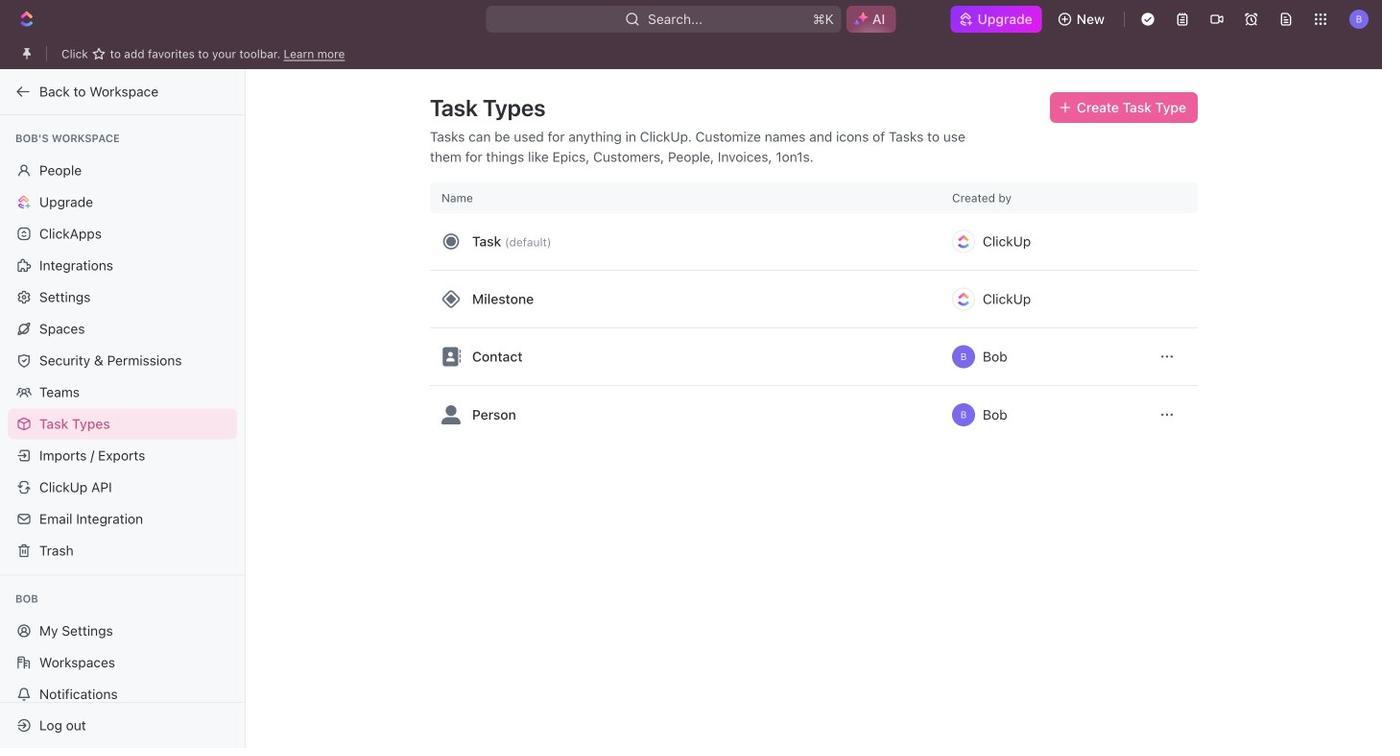 Task type: describe. For each thing, give the bounding box(es) containing it.
address book image
[[442, 347, 461, 366]]



Task type: vqa. For each thing, say whether or not it's contained in the screenshot.
bottommost user group image
no



Task type: locate. For each thing, give the bounding box(es) containing it.
user large image
[[442, 405, 461, 424]]



